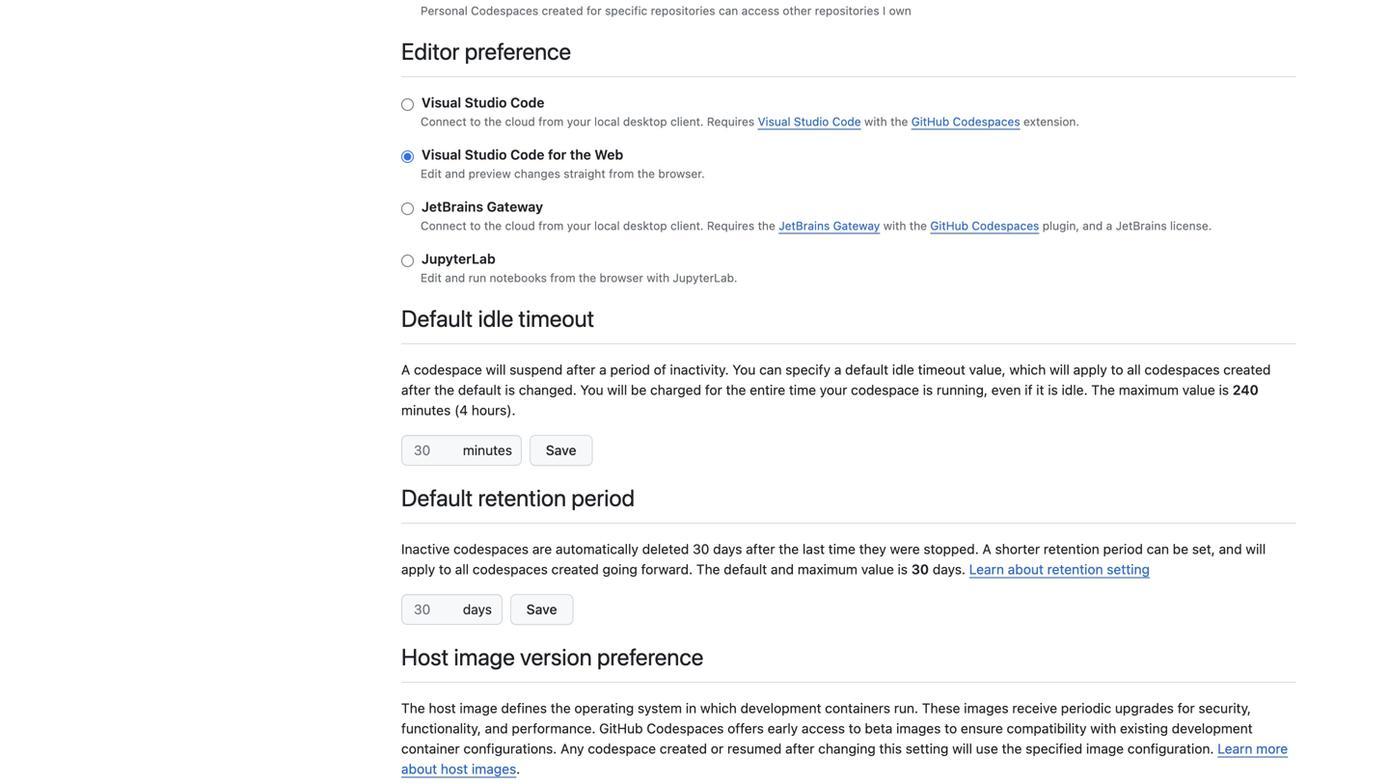 Task type: describe. For each thing, give the bounding box(es) containing it.
all inside inactive codespaces are automatically deleted 30 days after the last time they were stopped. a shorter retention period can be set, and will apply to all codespaces created going forward. the default and maximum value is
[[455, 562, 469, 578]]

is left 240 in the right of the page
[[1219, 382, 1230, 398]]

visual studio code link
[[758, 115, 862, 128]]

requires for jetbrains gateway
[[707, 219, 755, 233]]

and inside the host image defines the operating system in which development containers run. these images receive periodic upgrades for security, functionality, and performance.     github codespaces offers early access to beta images to ensure compatibility with existing development container configurations.     any codespace created or resumed after changing this setting will use the specified image configuration.
[[485, 721, 508, 737]]

browser.
[[659, 167, 705, 180]]

1 vertical spatial codespace
[[851, 382, 920, 398]]

time inside the a codespace will suspend after a period of inactivity. you can specify a default idle timeout value, which will apply to all codespaces created after the default is changed. you will be charged for the entire time your codespace is running, even if it is idle. the maximum value is
[[789, 382, 817, 398]]

2 horizontal spatial images
[[964, 701, 1009, 717]]

other
[[783, 4, 812, 17]]

requires for visual studio code
[[707, 115, 755, 128]]

will up idle.
[[1050, 362, 1070, 378]]

.
[[517, 761, 520, 777]]

configuration.
[[1128, 741, 1215, 757]]

0 horizontal spatial can
[[719, 4, 739, 17]]

codespaces up editor preference at the top of the page
[[471, 4, 539, 17]]

performance.
[[512, 721, 596, 737]]

save for timeout
[[546, 443, 577, 458]]

local for jetbrains gateway
[[595, 219, 620, 233]]

learn more about host images link
[[402, 741, 1289, 777]]

visual studio code for the web
[[422, 147, 624, 163]]

after inside inactive codespaces are automatically deleted 30 days after the last time they were stopped. a shorter retention period can be set, and will apply to all codespaces created going forward. the default and maximum value is
[[746, 541, 776, 557]]

1 repositories from the left
[[651, 4, 716, 17]]

images inside learn more about host images
[[472, 761, 517, 777]]

0 vertical spatial you
[[733, 362, 756, 378]]

1 horizontal spatial development
[[1172, 721, 1253, 737]]

codespaces inside the a codespace will suspend after a period of inactivity. you can specify a default idle timeout value, which will apply to all codespaces created after the default is changed. you will be charged for the entire time your codespace is running, even if it is idle. the maximum value is
[[1145, 362, 1220, 378]]

240 minutes (4 hours).
[[402, 382, 1259, 418]]

the up straight
[[570, 147, 591, 163]]

1 vertical spatial 30
[[912, 562, 929, 578]]

a inside inactive codespaces are automatically deleted 30 days after the last time they were stopped. a shorter retention period can be set, and will apply to all codespaces created going forward. the default and maximum value is
[[983, 541, 992, 557]]

0 horizontal spatial preference
[[465, 38, 571, 65]]

from down web
[[609, 167, 634, 180]]

all inside the a codespace will suspend after a period of inactivity. you can specify a default idle timeout value, which will apply to all codespaces created after the default is changed. you will be charged for the entire time your codespace is running, even if it is idle. the maximum value is
[[1128, 362, 1141, 378]]

codespace inside the host image defines the operating system in which development containers run. these images receive periodic upgrades for security, functionality, and performance.     github codespaces offers early access to beta images to ensure compatibility with existing development container configurations.     any codespace created or resumed after changing this setting will use the specified image configuration.
[[588, 741, 656, 757]]

connect for visual
[[421, 115, 467, 128]]

value,
[[970, 362, 1006, 378]]

github for jetbrains gateway
[[931, 219, 969, 233]]

more
[[1257, 741, 1289, 757]]

set,
[[1193, 541, 1216, 557]]

idle.
[[1062, 382, 1088, 398]]

from for connect to the cloud from your local desktop client. requires visual studio code with the github codespaces extension.
[[539, 115, 564, 128]]

defines
[[501, 701, 547, 717]]

desktop for jetbrains gateway
[[623, 219, 668, 233]]

the left jetbrains gateway 'link'
[[758, 219, 776, 233]]

studio for visual studio code
[[465, 95, 507, 111]]

2 horizontal spatial default
[[846, 362, 889, 378]]

cloud for studio
[[505, 115, 535, 128]]

the inside the a codespace will suspend after a period of inactivity. you can specify a default idle timeout value, which will apply to all codespaces created after the default is changed. you will be charged for the entire time your codespace is running, even if it is idle. the maximum value is
[[1092, 382, 1116, 398]]

1 vertical spatial studio
[[794, 115, 829, 128]]

30 days. learn about retention setting
[[912, 562, 1150, 578]]

your for visual studio code
[[567, 115, 591, 128]]

github codespaces link for jetbrains gateway
[[931, 219, 1040, 233]]

30 number field for idle
[[402, 435, 522, 466]]

edit and run notebooks from the browser with jupyterlab.
[[421, 271, 738, 285]]

jetbrains gateway
[[422, 199, 543, 215]]

0 vertical spatial codespace
[[414, 362, 482, 378]]

after inside the host image defines the operating system in which development containers run. these images receive periodic upgrades for security, functionality, and performance.     github codespaces offers early access to beta images to ensure compatibility with existing development container configurations.     any codespace created or resumed after changing this setting will use the specified image configuration.
[[786, 741, 815, 757]]

30 inside inactive codespaces are automatically deleted 30 days after the last time they were stopped. a shorter retention period can be set, and will apply to all codespaces created going forward. the default and maximum value is
[[693, 541, 710, 557]]

host image version preference
[[402, 644, 704, 671]]

visual for visual studio code for the web
[[422, 147, 461, 163]]

is up hours).
[[505, 382, 515, 398]]

hours).
[[472, 402, 516, 418]]

value inside the a codespace will suspend after a period of inactivity. you can specify a default idle timeout value, which will apply to all codespaces created after the default is changed. you will be charged for the entire time your codespace is running, even if it is idle. the maximum value is
[[1183, 382, 1216, 398]]

with right visual studio code link
[[865, 115, 888, 128]]

local for visual studio code
[[595, 115, 620, 128]]

changing
[[819, 741, 876, 757]]

resumed
[[728, 741, 782, 757]]

entire
[[750, 382, 786, 398]]

save button for period
[[510, 595, 574, 625]]

1 horizontal spatial jetbrains
[[779, 219, 830, 233]]

the left browser
[[579, 271, 597, 285]]

learn more about host images
[[402, 741, 1289, 777]]

with right jetbrains gateway 'link'
[[884, 219, 907, 233]]

inactivity.
[[670, 362, 729, 378]]

period inside the a codespace will suspend after a period of inactivity. you can specify a default idle timeout value, which will apply to all codespaces created after the default is changed. you will be charged for the entire time your codespace is running, even if it is idle. the maximum value is
[[611, 362, 650, 378]]

run.
[[894, 701, 919, 717]]

a codespace will suspend after a period of inactivity. you can specify a default idle timeout value, which will apply to all codespaces created after the default is changed. you will be charged for the entire time your codespace is running, even if it is idle. the maximum value is
[[402, 362, 1272, 398]]

it
[[1037, 382, 1045, 398]]

1 vertical spatial period
[[572, 485, 635, 512]]

functionality,
[[402, 721, 481, 737]]

the left entire
[[726, 382, 746, 398]]

a inside the a codespace will suspend after a period of inactivity. you can specify a default idle timeout value, which will apply to all codespaces created after the default is changed. you will be charged for the entire time your codespace is running, even if it is idle. the maximum value is
[[402, 362, 410, 378]]

offers
[[728, 721, 764, 737]]

host
[[402, 644, 449, 671]]

will inside inactive codespaces are automatically deleted 30 days after the last time they were stopped. a shorter retention period can be set, and will apply to all codespaces created going forward. the default and maximum value is
[[1246, 541, 1266, 557]]

visual studio code
[[422, 95, 545, 111]]

1 horizontal spatial gateway
[[833, 219, 881, 233]]

or
[[711, 741, 724, 757]]

inactive codespaces are automatically deleted 30 days after the last time they were stopped. a shorter retention period can be set, and will apply to all codespaces created going forward. the default and maximum value is
[[402, 541, 1266, 578]]

this
[[880, 741, 902, 757]]

notebooks
[[490, 271, 547, 285]]

personal codespaces created for specific repositories can access other repositories i own
[[421, 4, 912, 17]]

the inside the host image defines the operating system in which development containers run. these images receive periodic upgrades for security, functionality, and performance.     github codespaces offers early access to beta images to ensure compatibility with existing development container configurations.     any codespace created or resumed after changing this setting will use the specified image configuration.
[[402, 701, 425, 717]]

going
[[603, 562, 638, 578]]

2 vertical spatial codespaces
[[473, 562, 548, 578]]

charged
[[651, 382, 702, 398]]

about inside learn more about host images
[[402, 761, 437, 777]]

240
[[1233, 382, 1259, 398]]

created left specific
[[542, 4, 584, 17]]

0 horizontal spatial jetbrains
[[422, 199, 484, 215]]

0 horizontal spatial days
[[463, 602, 492, 618]]

with right browser
[[647, 271, 670, 285]]

stopped.
[[924, 541, 979, 557]]

2 vertical spatial retention
[[1048, 562, 1104, 578]]

days.
[[933, 562, 966, 578]]

own
[[889, 4, 912, 17]]

from for connect to the cloud from your local desktop client. requires the jetbrains gateway with the github codespaces plugin, and a jetbrains license.
[[539, 219, 564, 233]]

jupyterlab.
[[673, 271, 738, 285]]

edit and preview changes straight from the browser.
[[421, 167, 705, 180]]

codespaces left plugin,
[[972, 219, 1040, 233]]

preview
[[469, 167, 511, 180]]

early
[[768, 721, 798, 737]]

beta
[[865, 721, 893, 737]]

existing
[[1121, 721, 1169, 737]]

1 horizontal spatial a
[[835, 362, 842, 378]]

will left the suspend
[[486, 362, 506, 378]]

1 vertical spatial preference
[[597, 644, 704, 671]]

your inside the a codespace will suspend after a period of inactivity. you can specify a default idle timeout value, which will apply to all codespaces created after the default is changed. you will be charged for the entire time your codespace is running, even if it is idle. the maximum value is
[[820, 382, 848, 398]]

are
[[533, 541, 552, 557]]

timeout inside the a codespace will suspend after a period of inactivity. you can specify a default idle timeout value, which will apply to all codespaces created after the default is changed. you will be charged for the entire time your codespace is running, even if it is idle. the maximum value is
[[918, 362, 966, 378]]

specific
[[605, 4, 648, 17]]

github inside the host image defines the operating system in which development containers run. these images receive periodic upgrades for security, functionality, and performance.     github codespaces offers early access to beta images to ensure compatibility with existing development container configurations.     any codespace created or resumed after changing this setting will use the specified image configuration.
[[600, 721, 643, 737]]

run
[[469, 271, 487, 285]]

code for visual studio code
[[511, 95, 545, 111]]

host inside learn more about host images
[[441, 761, 468, 777]]

jetbrains gateway link
[[779, 219, 881, 233]]

0 horizontal spatial access
[[742, 4, 780, 17]]

the right visual studio code link
[[891, 115, 909, 128]]

is right it
[[1048, 382, 1059, 398]]

learn inside learn more about host images
[[1218, 741, 1253, 757]]

can inside inactive codespaces are automatically deleted 30 days after the last time they were stopped. a shorter retention period can be set, and will apply to all codespaces created going forward. the default and maximum value is
[[1147, 541, 1170, 557]]

access inside the host image defines the operating system in which development containers run. these images receive periodic upgrades for security, functionality, and performance.     github codespaces offers early access to beta images to ensure compatibility with existing development container configurations.     any codespace created or resumed after changing this setting will use the specified image configuration.
[[802, 721, 845, 737]]

specify
[[786, 362, 831, 378]]

version
[[520, 644, 592, 671]]

if
[[1025, 382, 1033, 398]]

visual for visual studio code
[[422, 95, 461, 111]]

container
[[402, 741, 460, 757]]

web
[[595, 147, 624, 163]]

client. for jetbrains gateway
[[671, 219, 704, 233]]

1 vertical spatial images
[[897, 721, 941, 737]]

2 vertical spatial image
[[1087, 741, 1124, 757]]

they
[[860, 541, 887, 557]]

compatibility
[[1007, 721, 1087, 737]]

configurations.
[[464, 741, 557, 757]]

1 horizontal spatial minutes
[[463, 443, 513, 458]]

periodic
[[1061, 701, 1112, 717]]

value inside inactive codespaces are automatically deleted 30 days after the last time they were stopped. a shorter retention period can be set, and will apply to all codespaces created going forward. the default and maximum value is
[[862, 562, 894, 578]]

codespaces inside the host image defines the operating system in which development containers run. these images receive periodic upgrades for security, functionality, and performance.     github codespaces offers early access to beta images to ensure compatibility with existing development container configurations.     any codespace created or resumed after changing this setting will use the specified image configuration.
[[647, 721, 724, 737]]

for inside the host image defines the operating system in which development containers run. these images receive periodic upgrades for security, functionality, and performance.     github codespaces offers early access to beta images to ensure compatibility with existing development container configurations.     any codespace created or resumed after changing this setting will use the specified image configuration.
[[1178, 701, 1195, 717]]

2 repositories from the left
[[815, 4, 880, 17]]

for inside the a codespace will suspend after a period of inactivity. you can specify a default idle timeout value, which will apply to all codespaces created after the default is changed. you will be charged for the entire time your codespace is running, even if it is idle. the maximum value is
[[705, 382, 723, 398]]

0 horizontal spatial timeout
[[519, 305, 595, 332]]

changes
[[514, 167, 561, 180]]

connect to the cloud from your local desktop client. requires visual studio code with the github codespaces extension.
[[421, 115, 1080, 128]]

security,
[[1199, 701, 1252, 717]]

0 vertical spatial development
[[741, 701, 822, 717]]

editor preference
[[402, 38, 571, 65]]

your for jetbrains gateway
[[567, 219, 591, 233]]

1 vertical spatial visual
[[758, 115, 791, 128]]

be inside inactive codespaces are automatically deleted 30 days after the last time they were stopped. a shorter retention period can be set, and will apply to all codespaces created going forward. the default and maximum value is
[[1173, 541, 1189, 557]]

1 horizontal spatial setting
[[1107, 562, 1150, 578]]

these
[[922, 701, 961, 717]]

i
[[883, 4, 886, 17]]

the down "jetbrains gateway"
[[484, 219, 502, 233]]

system
[[638, 701, 682, 717]]

0 vertical spatial idle
[[478, 305, 514, 332]]

the host image defines the operating system in which development containers run. these images receive periodic upgrades for security, functionality, and performance.     github codespaces offers early access to beta images to ensure compatibility with existing development container configurations.     any codespace created or resumed after changing this setting will use the specified image configuration.
[[402, 701, 1253, 757]]

0 vertical spatial about
[[1008, 562, 1044, 578]]

the inside inactive codespaces are automatically deleted 30 days after the last time they were stopped. a shorter retention period can be set, and will apply to all codespaces created going forward. the default and maximum value is
[[697, 562, 720, 578]]

default retention period
[[402, 485, 635, 512]]

last
[[803, 541, 825, 557]]

will left charged
[[607, 382, 628, 398]]

browser
[[600, 271, 644, 285]]

created inside the a codespace will suspend after a period of inactivity. you can specify a default idle timeout value, which will apply to all codespaces created after the default is changed. you will be charged for the entire time your codespace is running, even if it is idle. the maximum value is
[[1224, 362, 1272, 378]]

maximum inside inactive codespaces are automatically deleted 30 days after the last time they were stopped. a shorter retention period can be set, and will apply to all codespaces created going forward. the default and maximum value is
[[798, 562, 858, 578]]

2 horizontal spatial jetbrains
[[1116, 219, 1167, 233]]



Task type: locate. For each thing, give the bounding box(es) containing it.
minutes inside 240 minutes (4 hours).
[[402, 402, 451, 418]]

cloud up visual studio code for the web
[[505, 115, 535, 128]]

from right notebooks
[[550, 271, 576, 285]]

deleted
[[642, 541, 689, 557]]

2 requires from the top
[[707, 219, 755, 233]]

2 horizontal spatial a
[[1107, 219, 1113, 233]]

containers
[[825, 701, 891, 717]]

2 vertical spatial default
[[724, 562, 767, 578]]

is
[[505, 382, 515, 398], [923, 382, 933, 398], [1048, 382, 1059, 398], [1219, 382, 1230, 398], [898, 562, 908, 578]]

0 vertical spatial desktop
[[623, 115, 668, 128]]

development
[[741, 701, 822, 717], [1172, 721, 1253, 737]]

from up visual studio code for the web
[[539, 115, 564, 128]]

0 vertical spatial default
[[846, 362, 889, 378]]

default inside inactive codespaces are automatically deleted 30 days after the last time they were stopped. a shorter retention period can be set, and will apply to all codespaces created going forward. the default and maximum value is
[[724, 562, 767, 578]]

2 vertical spatial can
[[1147, 541, 1170, 557]]

which right in
[[701, 701, 737, 717]]

0 horizontal spatial gateway
[[487, 199, 543, 215]]

minutes
[[402, 402, 451, 418], [463, 443, 513, 458]]

be left charged
[[631, 382, 647, 398]]

github codespaces link left the extension.
[[912, 115, 1021, 128]]

0 vertical spatial save
[[546, 443, 577, 458]]

0 horizontal spatial which
[[701, 701, 737, 717]]

0 horizontal spatial learn
[[970, 562, 1005, 578]]

1 default from the top
[[402, 305, 473, 332]]

about
[[1008, 562, 1044, 578], [402, 761, 437, 777]]

0 horizontal spatial minutes
[[402, 402, 451, 418]]

repositories
[[651, 4, 716, 17], [815, 4, 880, 17]]

apply inside inactive codespaces are automatically deleted 30 days after the last time they were stopped. a shorter retention period can be set, and will apply to all codespaces created going forward. the default and maximum value is
[[402, 562, 435, 578]]

None radio
[[402, 149, 414, 165], [402, 253, 414, 269], [402, 149, 414, 165], [402, 253, 414, 269]]

a left of
[[600, 362, 607, 378]]

straight
[[564, 167, 606, 180]]

your
[[567, 115, 591, 128], [567, 219, 591, 233], [820, 382, 848, 398]]

1 requires from the top
[[707, 115, 755, 128]]

local up browser
[[595, 219, 620, 233]]

images up ensure
[[964, 701, 1009, 717]]

0 horizontal spatial a
[[600, 362, 607, 378]]

will
[[486, 362, 506, 378], [1050, 362, 1070, 378], [607, 382, 628, 398], [1246, 541, 1266, 557], [953, 741, 973, 757]]

image right host
[[454, 644, 515, 671]]

local
[[595, 115, 620, 128], [595, 219, 620, 233]]

preference up visual studio code
[[465, 38, 571, 65]]

be inside the a codespace will suspend after a period of inactivity. you can specify a default idle timeout value, which will apply to all codespaces created after the default is changed. you will be charged for the entire time your codespace is running, even if it is idle. the maximum value is
[[631, 382, 647, 398]]

1 vertical spatial days
[[463, 602, 492, 618]]

forward.
[[641, 562, 693, 578]]

2 vertical spatial your
[[820, 382, 848, 398]]

upgrades
[[1116, 701, 1175, 717]]

repositories left i
[[815, 4, 880, 17]]

which inside the host image defines the operating system in which development containers run. these images receive periodic upgrades for security, functionality, and performance.     github codespaces offers early access to beta images to ensure compatibility with existing development container configurations.     any codespace created or resumed after changing this setting will use the specified image configuration.
[[701, 701, 737, 717]]

client.
[[671, 115, 704, 128], [671, 219, 704, 233]]

0 vertical spatial 30 number field
[[402, 435, 522, 466]]

time inside inactive codespaces are automatically deleted 30 days after the last time they were stopped. a shorter retention period can be set, and will apply to all codespaces created going forward. the default and maximum value is
[[829, 541, 856, 557]]

host up functionality,
[[429, 701, 456, 717]]

0 horizontal spatial maximum
[[798, 562, 858, 578]]

0 vertical spatial visual
[[422, 95, 461, 111]]

about down shorter
[[1008, 562, 1044, 578]]

1 vertical spatial save button
[[510, 595, 574, 625]]

were
[[890, 541, 920, 557]]

days right 'deleted' on the left
[[713, 541, 743, 557]]

2 vertical spatial studio
[[465, 147, 507, 163]]

the up performance.
[[551, 701, 571, 717]]

host inside the host image defines the operating system in which development containers run. these images receive periodic upgrades for security, functionality, and performance.     github codespaces offers early access to beta images to ensure compatibility with existing development container configurations.     any codespace created or resumed after changing this setting will use the specified image configuration.
[[429, 701, 456, 717]]

1 vertical spatial idle
[[893, 362, 915, 378]]

jupyterlab
[[422, 251, 496, 267]]

1 vertical spatial default
[[458, 382, 502, 398]]

0 horizontal spatial apply
[[402, 562, 435, 578]]

github for visual studio code
[[912, 115, 950, 128]]

1 vertical spatial be
[[1173, 541, 1189, 557]]

be
[[631, 382, 647, 398], [1173, 541, 1189, 557]]

automatically
[[556, 541, 639, 557]]

host
[[429, 701, 456, 717], [441, 761, 468, 777]]

days inside inactive codespaces are automatically deleted 30 days after the last time they were stopped. a shorter retention period can be set, and will apply to all codespaces created going forward. the default and maximum value is
[[713, 541, 743, 557]]

can left other
[[719, 4, 739, 17]]

1 vertical spatial default
[[402, 485, 473, 512]]

None radio
[[402, 97, 414, 113], [402, 201, 414, 217], [402, 97, 414, 113], [402, 201, 414, 217]]

edit left preview
[[421, 167, 442, 180]]

images down run.
[[897, 721, 941, 737]]

your up straight
[[567, 115, 591, 128]]

1 horizontal spatial timeout
[[918, 362, 966, 378]]

ensure
[[961, 721, 1004, 737]]

operating
[[575, 701, 634, 717]]

to inside the a codespace will suspend after a period of inactivity. you can specify a default idle timeout value, which will apply to all codespaces created after the default is changed. you will be charged for the entire time your codespace is running, even if it is idle. the maximum value is
[[1111, 362, 1124, 378]]

2 vertical spatial visual
[[422, 147, 461, 163]]

with inside the host image defines the operating system in which development containers run. these images receive periodic upgrades for security, functionality, and performance.     github codespaces offers early access to beta images to ensure compatibility with existing development container configurations.     any codespace created or resumed after changing this setting will use the specified image configuration.
[[1091, 721, 1117, 737]]

to inside inactive codespaces are automatically deleted 30 days after the last time they were stopped. a shorter retention period can be set, and will apply to all codespaces created going forward. the default and maximum value is
[[439, 562, 452, 578]]

the inside inactive codespaces are automatically deleted 30 days after the last time they were stopped. a shorter retention period can be set, and will apply to all codespaces created going forward. the default and maximum value is
[[779, 541, 799, 557]]

desktop up web
[[623, 115, 668, 128]]

2 vertical spatial code
[[511, 147, 545, 163]]

code for visual studio code for the web
[[511, 147, 545, 163]]

personal
[[421, 4, 468, 17]]

shorter
[[996, 541, 1041, 557]]

0 vertical spatial setting
[[1107, 562, 1150, 578]]

code
[[511, 95, 545, 111], [833, 115, 862, 128], [511, 147, 545, 163]]

1 vertical spatial apply
[[402, 562, 435, 578]]

even
[[992, 382, 1022, 398]]

default for default retention period
[[402, 485, 473, 512]]

0 vertical spatial codespaces
[[1145, 362, 1220, 378]]

0 horizontal spatial all
[[455, 562, 469, 578]]

1 local from the top
[[595, 115, 620, 128]]

connect to the cloud from your local desktop client. requires the jetbrains gateway with the github codespaces plugin, and a jetbrains license.
[[421, 219, 1213, 233]]

0 vertical spatial image
[[454, 644, 515, 671]]

development down the security,
[[1172, 721, 1253, 737]]

2 horizontal spatial the
[[1092, 382, 1116, 398]]

requires left visual studio code link
[[707, 115, 755, 128]]

your up the edit and run notebooks from the browser with jupyterlab.
[[567, 219, 591, 233]]

apply
[[1074, 362, 1108, 378], [402, 562, 435, 578]]

image up functionality,
[[460, 701, 498, 717]]

with
[[865, 115, 888, 128], [884, 219, 907, 233], [647, 271, 670, 285], [1091, 721, 1117, 737]]

period left of
[[611, 362, 650, 378]]

changed.
[[519, 382, 577, 398]]

for down inactivity.
[[705, 382, 723, 398]]

0 horizontal spatial you
[[581, 382, 604, 398]]

default idle timeout
[[402, 305, 595, 332]]

0 vertical spatial gateway
[[487, 199, 543, 215]]

1 vertical spatial you
[[581, 382, 604, 398]]

created inside the host image defines the operating system in which development containers run. these images receive periodic upgrades for security, functionality, and performance.     github codespaces offers early access to beta images to ensure compatibility with existing development container configurations.     any codespace created or resumed after changing this setting will use the specified image configuration.
[[660, 741, 708, 757]]

cloud for gateway
[[505, 219, 535, 233]]

the right jetbrains gateway 'link'
[[910, 219, 928, 233]]

the left the browser.
[[638, 167, 655, 180]]

save button down changed.
[[530, 435, 593, 466]]

extension.
[[1024, 115, 1080, 128]]

2 default from the top
[[402, 485, 473, 512]]

after
[[567, 362, 596, 378], [402, 382, 431, 398], [746, 541, 776, 557], [786, 741, 815, 757]]

period up learn about retention setting link
[[1104, 541, 1144, 557]]

maximum down last
[[798, 562, 858, 578]]

setting inside the host image defines the operating system in which development containers run. these images receive periodic upgrades for security, functionality, and performance.     github codespaces offers early access to beta images to ensure compatibility with existing development container configurations.     any codespace created or resumed after changing this setting will use the specified image configuration.
[[906, 741, 949, 757]]

0 horizontal spatial codespace
[[414, 362, 482, 378]]

30 right 'deleted' on the left
[[693, 541, 710, 557]]

1 vertical spatial time
[[829, 541, 856, 557]]

minutes down hours).
[[463, 443, 513, 458]]

1 horizontal spatial maximum
[[1119, 382, 1179, 398]]

suspend
[[510, 362, 563, 378]]

2 horizontal spatial can
[[1147, 541, 1170, 557]]

0 vertical spatial retention
[[478, 485, 567, 512]]

default down 'run' on the left
[[402, 305, 473, 332]]

a right plugin,
[[1107, 219, 1113, 233]]

created down automatically
[[552, 562, 599, 578]]

your down specify
[[820, 382, 848, 398]]

default
[[846, 362, 889, 378], [458, 382, 502, 398], [724, 562, 767, 578]]

0 horizontal spatial 30
[[693, 541, 710, 557]]

editor
[[402, 38, 460, 65]]

time
[[789, 382, 817, 398], [829, 541, 856, 557]]

apply down inactive on the bottom
[[402, 562, 435, 578]]

0 vertical spatial can
[[719, 4, 739, 17]]

0 horizontal spatial about
[[402, 761, 437, 777]]

inactive
[[402, 541, 450, 557]]

1 vertical spatial which
[[701, 701, 737, 717]]

2 client. from the top
[[671, 219, 704, 233]]

save for period
[[527, 602, 557, 618]]

maximum inside the a codespace will suspend after a period of inactivity. you can specify a default idle timeout value, which will apply to all codespaces created after the default is changed. you will be charged for the entire time your codespace is running, even if it is idle. the maximum value is
[[1119, 382, 1179, 398]]

the up "(4"
[[434, 382, 455, 398]]

codespace
[[414, 362, 482, 378], [851, 382, 920, 398], [588, 741, 656, 757]]

0 vertical spatial default
[[402, 305, 473, 332]]

1 connect from the top
[[421, 115, 467, 128]]

local up web
[[595, 115, 620, 128]]

1 desktop from the top
[[623, 115, 668, 128]]

0 vertical spatial host
[[429, 701, 456, 717]]

(4
[[455, 402, 468, 418]]

1 vertical spatial requires
[[707, 219, 755, 233]]

github codespaces link left plugin,
[[931, 219, 1040, 233]]

1 horizontal spatial you
[[733, 362, 756, 378]]

days
[[713, 541, 743, 557], [463, 602, 492, 618]]

retention
[[478, 485, 567, 512], [1044, 541, 1100, 557], [1048, 562, 1104, 578]]

plugin,
[[1043, 219, 1080, 233]]

default up 240 minutes (4 hours).
[[846, 362, 889, 378]]

1 client. from the top
[[671, 115, 704, 128]]

timeout up running,
[[918, 362, 966, 378]]

can left set,
[[1147, 541, 1170, 557]]

use
[[976, 741, 999, 757]]

is down the were
[[898, 562, 908, 578]]

1 cloud from the top
[[505, 115, 535, 128]]

2 cloud from the top
[[505, 219, 535, 233]]

will inside the host image defines the operating system in which development containers run. these images receive periodic upgrades for security, functionality, and performance.     github codespaces offers early access to beta images to ensure compatibility with existing development container configurations.     any codespace created or resumed after changing this setting will use the specified image configuration.
[[953, 741, 973, 757]]

license.
[[1171, 219, 1213, 233]]

0 vertical spatial github codespaces link
[[912, 115, 1021, 128]]

time right last
[[829, 541, 856, 557]]

2 connect from the top
[[421, 219, 467, 233]]

which inside the a codespace will suspend after a period of inactivity. you can specify a default idle timeout value, which will apply to all codespaces created after the default is changed. you will be charged for the entire time your codespace is running, even if it is idle. the maximum value is
[[1010, 362, 1046, 378]]

1 vertical spatial code
[[833, 115, 862, 128]]

apply up idle.
[[1074, 362, 1108, 378]]

0 vertical spatial images
[[964, 701, 1009, 717]]

1 vertical spatial can
[[760, 362, 782, 378]]

0 horizontal spatial idle
[[478, 305, 514, 332]]

and
[[445, 167, 465, 180], [1083, 219, 1103, 233], [445, 271, 465, 285], [1220, 541, 1243, 557], [771, 562, 794, 578], [485, 721, 508, 737]]

the right idle.
[[1092, 382, 1116, 398]]

1 30 number field from the top
[[402, 435, 522, 466]]

gateway
[[487, 199, 543, 215], [833, 219, 881, 233]]

timeout
[[519, 305, 595, 332], [918, 362, 966, 378]]

timeout down the edit and run notebooks from the browser with jupyterlab.
[[519, 305, 595, 332]]

2 vertical spatial images
[[472, 761, 517, 777]]

you right changed.
[[581, 382, 604, 398]]

requires up jupyterlab.
[[707, 219, 755, 233]]

is inside inactive codespaces are automatically deleted 30 days after the last time they were stopped. a shorter retention period can be set, and will apply to all codespaces created going forward. the default and maximum value is
[[898, 562, 908, 578]]

1 vertical spatial minutes
[[463, 443, 513, 458]]

the right forward.
[[697, 562, 720, 578]]

all
[[1128, 362, 1141, 378], [455, 562, 469, 578]]

running,
[[937, 382, 988, 398]]

can
[[719, 4, 739, 17], [760, 362, 782, 378], [1147, 541, 1170, 557]]

any
[[561, 741, 584, 757]]

1 vertical spatial setting
[[906, 741, 949, 757]]

connect up jupyterlab
[[421, 219, 467, 233]]

client. for visual studio code
[[671, 115, 704, 128]]

2 vertical spatial codespace
[[588, 741, 656, 757]]

0 horizontal spatial time
[[789, 382, 817, 398]]

for left the security,
[[1178, 701, 1195, 717]]

1 horizontal spatial preference
[[597, 644, 704, 671]]

learn down shorter
[[970, 562, 1005, 578]]

0 vertical spatial the
[[1092, 382, 1116, 398]]

studio for visual studio code for the web
[[465, 147, 507, 163]]

save button up 'host image version preference'
[[510, 595, 574, 625]]

days up 'host image version preference'
[[463, 602, 492, 618]]

created up 240 in the right of the page
[[1224, 362, 1272, 378]]

0 vertical spatial save button
[[530, 435, 593, 466]]

about down container
[[402, 761, 437, 777]]

value down they
[[862, 562, 894, 578]]

host down container
[[441, 761, 468, 777]]

1 horizontal spatial default
[[724, 562, 767, 578]]

30 number field
[[402, 435, 522, 466], [402, 595, 503, 625]]

access left other
[[742, 4, 780, 17]]

receive
[[1013, 701, 1058, 717]]

preference up the system on the left bottom of the page
[[597, 644, 704, 671]]

which up if
[[1010, 362, 1046, 378]]

images
[[964, 701, 1009, 717], [897, 721, 941, 737], [472, 761, 517, 777]]

1 vertical spatial access
[[802, 721, 845, 737]]

desktop for visual studio code
[[623, 115, 668, 128]]

0 vertical spatial which
[[1010, 362, 1046, 378]]

time down specify
[[789, 382, 817, 398]]

1 vertical spatial github
[[931, 219, 969, 233]]

1 horizontal spatial idle
[[893, 362, 915, 378]]

can inside the a codespace will suspend after a period of inactivity. you can specify a default idle timeout value, which will apply to all codespaces created after the default is changed. you will be charged for the entire time your codespace is running, even if it is idle. the maximum value is
[[760, 362, 782, 378]]

1 horizontal spatial learn
[[1218, 741, 1253, 757]]

retention inside inactive codespaces are automatically deleted 30 days after the last time they were stopped. a shorter retention period can be set, and will apply to all codespaces created going forward. the default and maximum value is
[[1044, 541, 1100, 557]]

github codespaces link for visual studio code
[[912, 115, 1021, 128]]

of
[[654, 362, 667, 378]]

visual
[[422, 95, 461, 111], [758, 115, 791, 128], [422, 147, 461, 163]]

default up inactive on the bottom
[[402, 485, 473, 512]]

with down the periodic
[[1091, 721, 1117, 737]]

learn about retention setting link
[[970, 562, 1150, 578]]

idle inside the a codespace will suspend after a period of inactivity. you can specify a default idle timeout value, which will apply to all codespaces created after the default is changed. you will be charged for the entire time your codespace is running, even if it is idle. the maximum value is
[[893, 362, 915, 378]]

1 horizontal spatial be
[[1173, 541, 1189, 557]]

connect for jetbrains
[[421, 219, 467, 233]]

apply inside the a codespace will suspend after a period of inactivity. you can specify a default idle timeout value, which will apply to all codespaces created after the default is changed. you will be charged for the entire time your codespace is running, even if it is idle. the maximum value is
[[1074, 362, 1108, 378]]

2 desktop from the top
[[623, 219, 668, 233]]

period inside inactive codespaces are automatically deleted 30 days after the last time they were stopped. a shorter retention period can be set, and will apply to all codespaces created going forward. the default and maximum value is
[[1104, 541, 1144, 557]]

idle up 240 minutes (4 hours).
[[893, 362, 915, 378]]

1 vertical spatial image
[[460, 701, 498, 717]]

edit for visual studio code for the web
[[421, 167, 442, 180]]

the right use
[[1002, 741, 1023, 757]]

jetbrains
[[422, 199, 484, 215], [779, 219, 830, 233], [1116, 219, 1167, 233]]

for left specific
[[587, 4, 602, 17]]

0 vertical spatial all
[[1128, 362, 1141, 378]]

1 vertical spatial github codespaces link
[[931, 219, 1040, 233]]

created
[[542, 4, 584, 17], [1224, 362, 1272, 378], [552, 562, 599, 578], [660, 741, 708, 757]]

1 horizontal spatial the
[[697, 562, 720, 578]]

created left or
[[660, 741, 708, 757]]

created inside inactive codespaces are automatically deleted 30 days after the last time they were stopped. a shorter retention period can be set, and will apply to all codespaces created going forward. the default and maximum value is
[[552, 562, 599, 578]]

edit for jupyterlab
[[421, 271, 442, 285]]

2 30 number field from the top
[[402, 595, 503, 625]]

1 vertical spatial gateway
[[833, 219, 881, 233]]

1 horizontal spatial 30
[[912, 562, 929, 578]]

a right specify
[[835, 362, 842, 378]]

0 vertical spatial time
[[789, 382, 817, 398]]

1 horizontal spatial time
[[829, 541, 856, 557]]

save up 'host image version preference'
[[527, 602, 557, 618]]

1 vertical spatial development
[[1172, 721, 1253, 737]]

will right set,
[[1246, 541, 1266, 557]]

codespaces left the extension.
[[953, 115, 1021, 128]]

the down visual studio code
[[484, 115, 502, 128]]

you
[[733, 362, 756, 378], [581, 382, 604, 398]]

setting
[[1107, 562, 1150, 578], [906, 741, 949, 757]]

codespace up "(4"
[[414, 362, 482, 378]]

idle down 'run' on the left
[[478, 305, 514, 332]]

2 vertical spatial the
[[402, 701, 425, 717]]

the up functionality,
[[402, 701, 425, 717]]

from for edit and run notebooks from the browser with jupyterlab.
[[550, 271, 576, 285]]

client. up the browser.
[[671, 115, 704, 128]]

for up edit and preview changes straight from the browser.
[[548, 147, 567, 163]]

is left running,
[[923, 382, 933, 398]]

to
[[470, 115, 481, 128], [470, 219, 481, 233], [1111, 362, 1124, 378], [439, 562, 452, 578], [849, 721, 862, 737], [945, 721, 958, 737]]

edit
[[421, 167, 442, 180], [421, 271, 442, 285]]

2 vertical spatial period
[[1104, 541, 1144, 557]]

1 edit from the top
[[421, 167, 442, 180]]

1 vertical spatial codespaces
[[454, 541, 529, 557]]

codespaces down in
[[647, 721, 724, 737]]

30 number field for retention
[[402, 595, 503, 625]]

1 vertical spatial client.
[[671, 219, 704, 233]]

30 number field up host
[[402, 595, 503, 625]]

2 local from the top
[[595, 219, 620, 233]]

image
[[454, 644, 515, 671], [460, 701, 498, 717], [1087, 741, 1124, 757]]

image down the "existing"
[[1087, 741, 1124, 757]]

access up changing
[[802, 721, 845, 737]]

in
[[686, 701, 697, 717]]

period
[[611, 362, 650, 378], [572, 485, 635, 512], [1104, 541, 1144, 557]]

0 vertical spatial studio
[[465, 95, 507, 111]]

save button for timeout
[[530, 435, 593, 466]]

connect
[[421, 115, 467, 128], [421, 219, 467, 233]]

default for default idle timeout
[[402, 305, 473, 332]]

learn left more
[[1218, 741, 1253, 757]]

1 horizontal spatial which
[[1010, 362, 1046, 378]]

2 edit from the top
[[421, 271, 442, 285]]

the
[[484, 115, 502, 128], [891, 115, 909, 128], [570, 147, 591, 163], [638, 167, 655, 180], [484, 219, 502, 233], [758, 219, 776, 233], [910, 219, 928, 233], [579, 271, 597, 285], [434, 382, 455, 398], [726, 382, 746, 398], [779, 541, 799, 557], [551, 701, 571, 717], [1002, 741, 1023, 757]]

1 vertical spatial local
[[595, 219, 620, 233]]



Task type: vqa. For each thing, say whether or not it's contained in the screenshot.
Learn how we count contributions
no



